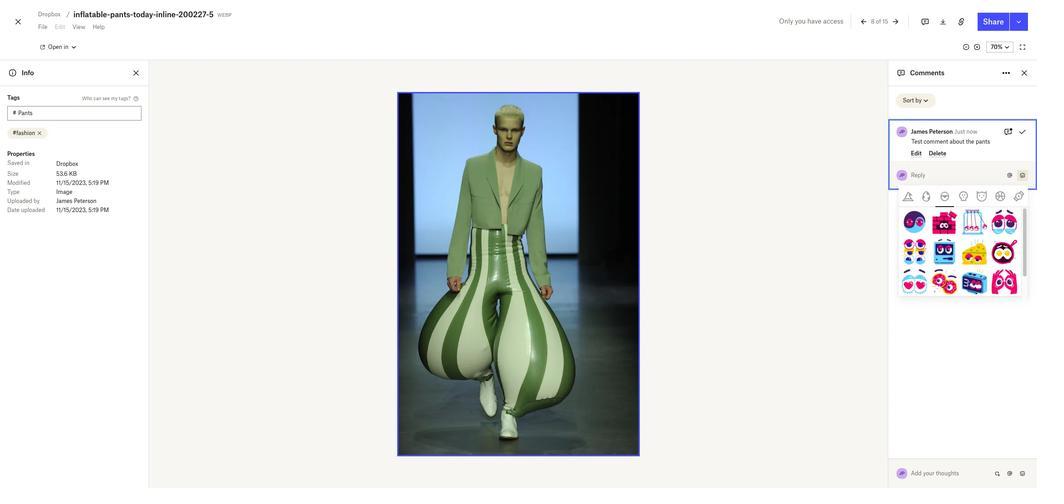 Task type: vqa. For each thing, say whether or not it's contained in the screenshot.
your account has 2 gb storage
no



Task type: locate. For each thing, give the bounding box(es) containing it.
james down image
[[56, 198, 72, 205]]

11/15/2023, for peterson
[[56, 207, 87, 214]]

1 vertical spatial uploaded
[[917, 472, 941, 479]]

double ok eyes image
[[992, 269, 1018, 295]]

microsoft_pride link
[[894, 297, 927, 305]]

only you have access
[[779, 17, 844, 25]]

0 vertical spatial link
[[997, 292, 1007, 299]]

0 vertical spatial 5:19
[[88, 180, 99, 186]]

who can see my tags?
[[82, 96, 131, 101]]

to inside the microsoft_pride_21_demisexual.jpg uploaded to microsoft_pride
[[888, 298, 892, 304]]

uploaded
[[21, 207, 45, 214], [917, 472, 941, 479]]

james peterson
[[56, 198, 97, 205]]

inflatable-
[[73, 10, 110, 19]]

2 row from the top
[[7, 170, 142, 179]]

your
[[924, 470, 935, 477]]

surprised donut eyes image
[[932, 269, 958, 295]]

3 row from the top
[[7, 179, 142, 188]]

james up test
[[911, 128, 928, 135]]

uploaded for microsoft_pride_21_bisexual.jpg
[[866, 325, 886, 330]]

properties
[[7, 151, 35, 157]]

row down dropbox link
[[7, 170, 142, 179]]

row down image
[[7, 197, 142, 206]]

sad stinky cheese image
[[962, 240, 988, 265]]

1 to from the top
[[888, 298, 892, 304]]

15
[[883, 18, 889, 25]]

1 vertical spatial james
[[56, 198, 72, 205]]

modified
[[7, 180, 30, 186]]

8 of 15
[[872, 18, 889, 25]]

2 copy link from the top
[[982, 453, 1007, 460]]

saved in
[[7, 160, 29, 166]]

5:19 down james peterson
[[88, 207, 99, 214]]

5:19 up james peterson
[[88, 180, 99, 186]]

sports image
[[996, 191, 1006, 201]]

cat image
[[977, 191, 987, 202]]

to for microsoft_pride_21_pride_flag.jpg
[[888, 378, 892, 384]]

0 vertical spatial peterson
[[930, 128, 953, 135]]

#
[[13, 110, 16, 117]]

uploaded inside the microsoft_pride_21_demisexual.jpg uploaded to microsoft_pride
[[866, 298, 886, 304]]

11/15/2023, down james peterson
[[56, 207, 87, 214]]

2 to from the top
[[888, 325, 892, 330]]

uploaded inside microsoft_pride_21_pansexual.jpg uploaded to
[[866, 432, 886, 437]]

1 row from the top
[[7, 159, 142, 170]]

0 vertical spatial copy
[[982, 292, 996, 299]]

dinosaur image
[[923, 191, 931, 202]]

11/15/2023, 5:19 pm down the kb at the top
[[56, 180, 109, 186]]

to inside microsoft_pride_21_neutrois.jpg uploaded to
[[888, 352, 892, 357]]

peterson up comment
[[930, 128, 953, 135]]

1 vertical spatial peterson
[[74, 198, 97, 205]]

date
[[7, 207, 19, 214]]

1 vertical spatial pm
[[100, 207, 109, 214]]

row up the kb at the top
[[7, 159, 142, 170]]

1 11/15/2023, from the top
[[56, 180, 87, 186]]

uploaded inside microsoft_pride_21_bisexual.jpg uploaded to
[[866, 325, 886, 330]]

uploaded down the microsoft_pride_21_pride_flag.jpg on the bottom right of page
[[866, 378, 886, 384]]

1 vertical spatial 5:19
[[88, 207, 99, 214]]

uploaded down the type
[[7, 198, 32, 205]]

4 to from the top
[[888, 378, 892, 384]]

table
[[7, 159, 142, 215]]

1 pm from the top
[[100, 180, 109, 186]]

row containing size
[[7, 170, 142, 179]]

5:19
[[88, 180, 99, 186], [88, 207, 99, 214]]

0 vertical spatial uploaded
[[21, 207, 45, 214]]

4 row from the top
[[7, 188, 142, 197]]

microsoft_pride_21_lesbian.jpg
[[848, 448, 931, 455]]

53.6
[[56, 171, 68, 177]]

1 5:19 from the top
[[88, 180, 99, 186]]

to for microsoft_pride_21_neutrois.jpg
[[888, 352, 892, 357]]

now
[[967, 128, 978, 135]]

copy link for second copy link button from the bottom of the upload successful! alert
[[982, 292, 1007, 299]]

6 to from the top
[[888, 432, 892, 437]]

5 to from the top
[[888, 405, 892, 411]]

row
[[7, 159, 142, 170], [7, 170, 142, 179], [7, 179, 142, 188], [7, 188, 142, 197], [7, 197, 142, 206], [7, 206, 142, 215]]

5:19 for james peterson
[[88, 207, 99, 214]]

0 horizontal spatial peterson
[[74, 198, 97, 205]]

0 vertical spatial copy link button
[[978, 290, 1012, 301]]

11/15/2023, for kb
[[56, 180, 87, 186]]

to for microsoft_pride_21_intersex.jpg
[[888, 405, 892, 411]]

just
[[955, 128, 965, 135]]

row down james peterson
[[7, 206, 142, 215]]

uploaded by
[[7, 198, 40, 205]]

#fashion
[[13, 130, 35, 137]]

peterson
[[930, 128, 953, 135], [74, 198, 97, 205]]

close image
[[13, 15, 24, 29]]

to down the microsoft_pride_21_pride_flag.jpg on the bottom right of page
[[888, 378, 892, 384]]

by
[[34, 198, 40, 205]]

james peterson just now
[[911, 128, 978, 135]]

add your thoughts
[[911, 470, 959, 477]]

0 horizontal spatial james
[[56, 198, 72, 205]]

3 to from the top
[[888, 352, 892, 357]]

the
[[966, 138, 975, 145]]

to down microsoft_pride_21_intersex.jpg
[[888, 405, 892, 411]]

uploaded inside microsoft_pride_21_neutrois.jpg uploaded to
[[866, 352, 886, 357]]

uploaded inside microsoft_pride_21_pride_flag.jpg uploaded to
[[866, 378, 886, 384]]

1 vertical spatial 11/15/2023, 5:19 pm
[[56, 207, 109, 214]]

pants
[[976, 138, 991, 145]]

1 copy link from the top
[[982, 292, 1007, 299]]

to down microsoft_pride_21_bisexual.jpg at bottom
[[888, 325, 892, 330]]

only
[[779, 17, 794, 25]]

date uploaded
[[7, 207, 45, 214]]

microsoft_pride
[[894, 298, 927, 304]]

11/15/2023, 5:19 pm down james peterson
[[56, 207, 109, 214]]

info
[[22, 69, 34, 77]]

1 vertical spatial link
[[997, 453, 1007, 460]]

11/15/2023,
[[56, 180, 87, 186], [56, 207, 87, 214]]

my
[[111, 96, 118, 101]]

6 row from the top
[[7, 206, 142, 215]]

1 vertical spatial copy
[[982, 453, 996, 460]]

to inside microsoft_pride_21_bisexual.jpg uploaded to
[[888, 325, 892, 330]]

uploaded down microsoft_pride_21_demisexual.jpg
[[866, 298, 886, 304]]

1 copy link button from the top
[[978, 290, 1012, 301]]

uploaded inside microsoft_pride_21_intersex.jpg uploaded to
[[866, 405, 886, 411]]

1 copy from the top
[[982, 292, 996, 299]]

link
[[997, 292, 1007, 299], [997, 453, 1007, 460]]

peterson down the kb at the top
[[74, 198, 97, 205]]

nervous egg eyes image
[[992, 240, 1018, 265]]

pm for kb
[[100, 180, 109, 186]]

grim reaper image
[[959, 191, 968, 201]]

peterson for james peterson just now
[[930, 128, 953, 135]]

0 vertical spatial 11/15/2023,
[[56, 180, 87, 186]]

uploaded
[[7, 198, 32, 205], [866, 298, 886, 304], [866, 325, 886, 330], [866, 352, 886, 357], [866, 378, 886, 384], [866, 405, 886, 411], [866, 432, 886, 437]]

Reply text field
[[912, 168, 1005, 183]]

1 vertical spatial copy link button
[[978, 451, 1012, 462]]

to inside microsoft_pride_21_pansexual.jpg uploaded to
[[888, 432, 892, 437]]

james
[[911, 128, 928, 135], [56, 198, 72, 205]]

meh eyes image
[[932, 240, 958, 265]]

test
[[912, 138, 923, 145]]

2 11/15/2023, from the top
[[56, 207, 87, 214]]

comment
[[924, 138, 949, 145]]

11/15/2023, 5:19 pm
[[56, 180, 109, 186], [56, 207, 109, 214]]

upload successful! alert
[[826, 257, 1026, 489]]

1 11/15/2023, 5:19 pm from the top
[[56, 180, 109, 186]]

0 vertical spatial 11/15/2023, 5:19 pm
[[56, 180, 109, 186]]

1 vertical spatial copy link
[[982, 453, 1007, 460]]

copy link for 1st copy link button from the bottom of the upload successful! alert
[[982, 453, 1007, 460]]

copy link
[[982, 292, 1007, 299], [982, 453, 1007, 460]]

microsoft_pride_21_pride_flag.jpg
[[848, 368, 937, 375]]

5 row from the top
[[7, 197, 142, 206]]

wizard image
[[903, 192, 914, 201]]

uploaded down microsoft_pride_21_bisexual.jpg at bottom
[[866, 325, 886, 330]]

comments
[[911, 69, 945, 77]]

200227-
[[179, 10, 209, 19]]

2 5:19 from the top
[[88, 207, 99, 214]]

1 horizontal spatial james
[[911, 128, 928, 135]]

to inside microsoft_pride_21_pride_flag.jpg uploaded to
[[888, 378, 892, 384]]

2 pm from the top
[[100, 207, 109, 214]]

pm
[[100, 180, 109, 186], [100, 207, 109, 214]]

close right sidebar image
[[1019, 68, 1030, 78]]

53.6 kb
[[56, 171, 77, 177]]

microsoft_pride_21_pride_flag.jpg uploaded to
[[848, 368, 937, 384]]

size
[[7, 171, 18, 177]]

to down microsoft_pride_21_demisexual.jpg
[[888, 298, 892, 304]]

5
[[209, 10, 214, 19]]

1 link from the top
[[997, 292, 1007, 299]]

to down microsoft_pride_21_neutrois.jpg
[[888, 352, 892, 357]]

successfully
[[884, 472, 916, 479]]

row up james peterson
[[7, 188, 142, 197]]

11/15/2023, 5:19 pm for kb
[[56, 180, 109, 186]]

table containing saved in
[[7, 159, 142, 215]]

of
[[876, 18, 881, 25]]

to
[[888, 298, 892, 304], [888, 325, 892, 330], [888, 352, 892, 357], [888, 378, 892, 384], [888, 405, 892, 411], [888, 432, 892, 437]]

basic image
[[1014, 191, 1025, 202]]

copy link button
[[978, 290, 1012, 301], [978, 451, 1012, 462]]

peterson for james peterson
[[74, 198, 97, 205]]

copy
[[982, 292, 996, 299], [982, 453, 996, 460]]

row down the kb at the top
[[7, 179, 142, 188]]

microsoft_pride_21_pansexual.jpg uploaded to
[[848, 421, 937, 437]]

uploaded down microsoft_pride_21_neutrois.jpg
[[866, 352, 886, 357]]

to inside microsoft_pride_21_intersex.jpg uploaded to
[[888, 405, 892, 411]]

close left sidebar image
[[131, 68, 142, 78]]

reply image
[[912, 171, 998, 181]]

row containing date uploaded
[[7, 206, 142, 215]]

Add your thoughts text field
[[912, 467, 992, 481]]

uploaded down microsoft_pride_21_pansexual.jpg
[[866, 432, 886, 437]]

dropbox link
[[56, 160, 78, 169]]

11/15/2023, down the kb at the top
[[56, 180, 87, 186]]

tab list
[[899, 186, 1028, 207]]

to for microsoft_pride_21_bisexual.jpg
[[888, 325, 892, 330]]

0 vertical spatial james
[[911, 128, 928, 135]]

0 vertical spatial pm
[[100, 180, 109, 186]]

tags
[[7, 94, 20, 101]]

1 horizontal spatial uploaded
[[917, 472, 941, 479]]

to down microsoft_pride_21_pansexual.jpg
[[888, 432, 892, 437]]

0 vertical spatial copy link
[[982, 292, 1007, 299]]

2 11/15/2023, 5:19 pm from the top
[[56, 207, 109, 214]]

row containing modified
[[7, 179, 142, 188]]

1 horizontal spatial peterson
[[930, 128, 953, 135]]

1 vertical spatial 11/15/2023,
[[56, 207, 87, 214]]

who can see my tags? image
[[132, 95, 140, 103]]

uploaded down microsoft_pride_21_intersex.jpg
[[866, 405, 886, 411]]



Task type: describe. For each thing, give the bounding box(es) containing it.
thoughts
[[936, 470, 959, 477]]

uploaded for microsoft_pride_21_neutrois.jpg
[[866, 352, 886, 357]]

row containing saved in
[[7, 159, 142, 170]]

webp
[[217, 10, 232, 18]]

swinging eyeballs image
[[962, 210, 988, 235]]

microsoft_pride_21_bisexual.jpg uploaded to
[[848, 314, 932, 330]]

can
[[94, 96, 101, 101]]

have
[[808, 17, 822, 25]]

2 link from the top
[[997, 453, 1007, 460]]

eyes in love image
[[902, 269, 928, 295]]

you
[[795, 17, 806, 25]]

5:19 for 53.6 kb
[[88, 180, 99, 186]]

successful!
[[884, 464, 919, 472]]

upload
[[860, 464, 882, 472]]

tags?
[[119, 96, 131, 101]]

8
[[872, 18, 875, 25]]

scared eyes image
[[932, 210, 958, 235]]

#fashion button
[[7, 128, 48, 139]]

microsoft_pride_21_demisexual.jpg
[[848, 288, 941, 294]]

uploaded for microsoft_pride_21_pride_flag.jpg
[[866, 378, 886, 384]]

share
[[983, 17, 1004, 26]]

add
[[911, 470, 922, 477]]

add your thoughts image
[[912, 469, 985, 479]]

who
[[82, 96, 92, 101]]

microsoft_pride_21_pansexual.jpg
[[848, 421, 937, 428]]

microsoft_pride_21_intersex.jpg uploaded to
[[848, 395, 931, 411]]

today-
[[133, 10, 156, 19]]

microsoft_pride_21_intersex.jpg
[[848, 395, 931, 401]]

dropbox
[[56, 161, 78, 167]]

items
[[869, 472, 883, 479]]

uploaded for microsoft_pride_21_pansexual.jpg
[[866, 432, 886, 437]]

see
[[103, 96, 110, 101]]

mellow eyes image
[[902, 210, 928, 235]]

uploaded for microsoft_pride_21_demisexual.jpg
[[866, 298, 886, 304]]

to for microsoft_pride_21_pansexual.jpg
[[888, 432, 892, 437]]

upload successful! all items successfully uploaded
[[860, 464, 941, 479]]

access
[[824, 17, 844, 25]]

about
[[950, 138, 965, 145]]

insomnia eyes image
[[962, 269, 988, 295]]

saved
[[7, 160, 23, 166]]

reply
[[911, 172, 926, 179]]

pm for peterson
[[100, 207, 109, 214]]

image
[[56, 189, 72, 196]]

uploaded inside row
[[7, 198, 32, 205]]

microsoft_pride_21_neutrois.jpg
[[848, 341, 933, 348]]

/ inflatable-pants-today-inline-200227-5 webp
[[66, 10, 232, 19]]

to for microsoft_pride_21_demisexual.jpg
[[888, 298, 892, 304]]

11/15/2023, 5:19 pm for peterson
[[56, 207, 109, 214]]

tower of tired eyes image
[[902, 240, 928, 265]]

row containing type
[[7, 188, 142, 197]]

0 horizontal spatial uploaded
[[21, 207, 45, 214]]

type
[[7, 189, 20, 196]]

2 copy from the top
[[982, 453, 996, 460]]

inline-
[[156, 10, 179, 19]]

row containing uploaded by
[[7, 197, 142, 206]]

in
[[25, 160, 29, 166]]

test comment about the pants
[[912, 138, 991, 145]]

sad eyes image
[[992, 210, 1018, 235]]

uploaded inside upload successful! all items successfully uploaded
[[917, 472, 941, 479]]

microsoft_pride_21_demisexual.jpg uploaded to microsoft_pride
[[848, 288, 941, 304]]

kb
[[69, 171, 77, 177]]

all
[[860, 472, 867, 479]]

eyeball image
[[941, 192, 950, 201]]

james for james peterson
[[56, 198, 72, 205]]

share button
[[978, 13, 1010, 31]]

pants-
[[110, 10, 133, 19]]

microsoft_pride_21_neutrois.jpg uploaded to
[[848, 341, 933, 357]]

2 copy link button from the top
[[978, 451, 1012, 462]]

microsoft_pride_21_bisexual.jpg
[[848, 314, 932, 321]]

uploaded for microsoft_pride_21_intersex.jpg
[[866, 405, 886, 411]]

/
[[66, 10, 70, 18]]

james for james peterson just now
[[911, 128, 928, 135]]



